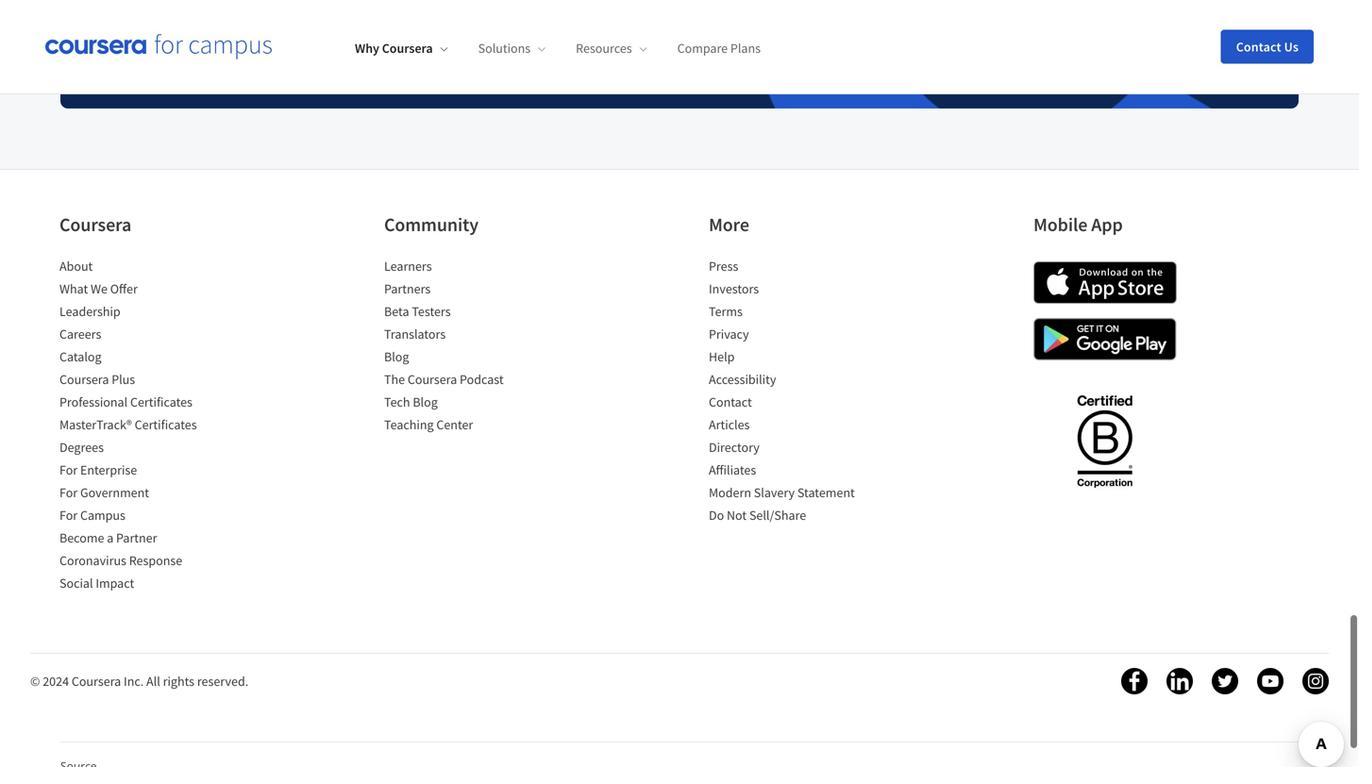 Task type: describe. For each thing, give the bounding box(es) containing it.
directory
[[709, 439, 760, 456]]

government
[[80, 485, 149, 502]]

press investors terms privacy help accessibility contact articles directory affiliates modern slavery statement do not sell/share
[[709, 258, 855, 524]]

enterprise
[[80, 462, 137, 479]]

do not sell/share link
[[709, 507, 807, 524]]

solutions
[[478, 40, 531, 57]]

1 vertical spatial certificates
[[135, 417, 197, 434]]

degrees link
[[59, 439, 104, 456]]

mastertrack®
[[59, 417, 132, 434]]

about
[[59, 258, 93, 275]]

careers link
[[59, 326, 101, 343]]

terms
[[709, 303, 743, 320]]

mobile
[[1034, 213, 1088, 237]]

tech blog link
[[384, 394, 438, 411]]

learners link
[[384, 258, 432, 275]]

articles
[[709, 417, 750, 434]]

compare
[[678, 40, 728, 57]]

translators link
[[384, 326, 446, 343]]

coursera facebook image
[[1122, 669, 1148, 695]]

about what we offer leadership careers catalog coursera plus professional certificates mastertrack® certificates degrees for enterprise for government for campus become a partner coronavirus response social impact
[[59, 258, 197, 592]]

logo of certified b corporation image
[[1067, 384, 1144, 498]]

contact us
[[1237, 38, 1299, 55]]

do
[[709, 507, 724, 524]]

what
[[59, 281, 88, 298]]

investors
[[709, 281, 759, 298]]

coursera for campus image
[[45, 34, 272, 60]]

for enterprise link
[[59, 462, 137, 479]]

what we offer link
[[59, 281, 138, 298]]

partners link
[[384, 281, 431, 298]]

for campus link
[[59, 507, 125, 524]]

resources link
[[576, 40, 647, 57]]

affiliates link
[[709, 462, 757, 479]]

coursera linkedin image
[[1167, 669, 1194, 695]]

coronavirus
[[59, 553, 126, 570]]

careers
[[59, 326, 101, 343]]

testers
[[412, 303, 451, 320]]

coursera up about link
[[59, 213, 131, 237]]

help
[[709, 349, 735, 366]]

help link
[[709, 349, 735, 366]]

privacy
[[709, 326, 749, 343]]

plus
[[112, 371, 135, 388]]

slavery
[[754, 485, 795, 502]]

terms link
[[709, 303, 743, 320]]

resources
[[576, 40, 632, 57]]

inc.
[[124, 673, 144, 690]]

2 for from the top
[[59, 485, 78, 502]]

why coursera
[[355, 40, 433, 57]]

list for community
[[384, 257, 545, 438]]

response
[[129, 553, 182, 570]]

why coursera link
[[355, 40, 448, 57]]

statement
[[798, 485, 855, 502]]

offer
[[110, 281, 138, 298]]

translators
[[384, 326, 446, 343]]

sell/share
[[750, 507, 807, 524]]

more
[[709, 213, 750, 237]]

coursera left inc.
[[72, 673, 121, 690]]

us
[[1285, 38, 1299, 55]]

partner
[[116, 530, 157, 547]]

coursera right why at the top of page
[[382, 40, 433, 57]]

professional
[[59, 394, 128, 411]]

2024
[[43, 673, 69, 690]]

coursera twitter image
[[1212, 669, 1239, 695]]

press
[[709, 258, 739, 275]]

0 horizontal spatial blog
[[384, 349, 409, 366]]

accessibility
[[709, 371, 777, 388]]

teaching center link
[[384, 417, 473, 434]]

get
[[91, 16, 114, 35]]

partners
[[384, 281, 431, 298]]



Task type: vqa. For each thing, say whether or not it's contained in the screenshot.
MENU
no



Task type: locate. For each thing, give the bounding box(es) containing it.
beta
[[384, 303, 409, 320]]

certificates up mastertrack® certificates link
[[130, 394, 193, 411]]

coursera plus link
[[59, 371, 135, 388]]

social
[[59, 575, 93, 592]]

social impact link
[[59, 575, 134, 592]]

contact left us
[[1237, 38, 1282, 55]]

coursera instagram image
[[1303, 669, 1329, 695]]

reserved.
[[197, 673, 249, 690]]

list
[[59, 257, 220, 597], [384, 257, 545, 438], [709, 257, 870, 529]]

2 list from the left
[[384, 257, 545, 438]]

mobile app
[[1034, 213, 1123, 237]]

1 list from the left
[[59, 257, 220, 597]]

0 vertical spatial blog
[[384, 349, 409, 366]]

not
[[727, 507, 747, 524]]

contact us button
[[1222, 30, 1314, 64]]

tech
[[384, 394, 410, 411]]

get report
[[91, 16, 159, 35]]

2 horizontal spatial list
[[709, 257, 870, 529]]

become a partner link
[[59, 530, 157, 547]]

for up become
[[59, 507, 78, 524]]

professional certificates link
[[59, 394, 193, 411]]

the
[[384, 371, 405, 388]]

blog up the
[[384, 349, 409, 366]]

mastertrack® certificates link
[[59, 417, 197, 434]]

all
[[146, 673, 160, 690]]

for up for campus link
[[59, 485, 78, 502]]

get report link
[[53, 0, 1307, 116]]

0 vertical spatial certificates
[[130, 394, 193, 411]]

1 horizontal spatial contact
[[1237, 38, 1282, 55]]

contact
[[1237, 38, 1282, 55], [709, 394, 752, 411]]

©
[[30, 673, 40, 690]]

affiliates
[[709, 462, 757, 479]]

© 2024 coursera inc. all rights reserved.
[[30, 673, 249, 690]]

3 for from the top
[[59, 507, 78, 524]]

blog link
[[384, 349, 409, 366]]

blog up teaching center link
[[413, 394, 438, 411]]

center
[[437, 417, 473, 434]]

1 horizontal spatial blog
[[413, 394, 438, 411]]

list for more
[[709, 257, 870, 529]]

blog
[[384, 349, 409, 366], [413, 394, 438, 411]]

investors link
[[709, 281, 759, 298]]

0 horizontal spatial list
[[59, 257, 220, 597]]

1 vertical spatial contact
[[709, 394, 752, 411]]

list containing press
[[709, 257, 870, 529]]

we
[[91, 281, 108, 298]]

modern
[[709, 485, 752, 502]]

directory link
[[709, 439, 760, 456]]

list for coursera
[[59, 257, 220, 597]]

rights
[[163, 673, 195, 690]]

coronavirus response link
[[59, 553, 182, 570]]

1 vertical spatial blog
[[413, 394, 438, 411]]

3 list from the left
[[709, 257, 870, 529]]

leadership
[[59, 303, 121, 320]]

teaching
[[384, 417, 434, 434]]

catalog link
[[59, 349, 102, 366]]

0 vertical spatial for
[[59, 462, 78, 479]]

0 horizontal spatial contact
[[709, 394, 752, 411]]

press link
[[709, 258, 739, 275]]

certificates
[[130, 394, 193, 411], [135, 417, 197, 434]]

coursera down catalog
[[59, 371, 109, 388]]

1 vertical spatial for
[[59, 485, 78, 502]]

for down degrees
[[59, 462, 78, 479]]

leadership link
[[59, 303, 121, 320]]

why
[[355, 40, 380, 57]]

1 horizontal spatial list
[[384, 257, 545, 438]]

solutions link
[[478, 40, 546, 57]]

degrees
[[59, 439, 104, 456]]

contact inside button
[[1237, 38, 1282, 55]]

certificates down professional certificates link
[[135, 417, 197, 434]]

become
[[59, 530, 104, 547]]

contact inside the press investors terms privacy help accessibility contact articles directory affiliates modern slavery statement do not sell/share
[[709, 394, 752, 411]]

beta testers link
[[384, 303, 451, 320]]

coursera youtube image
[[1258, 669, 1284, 695]]

1 for from the top
[[59, 462, 78, 479]]

plans
[[731, 40, 761, 57]]

list containing about
[[59, 257, 220, 597]]

the coursera podcast link
[[384, 371, 504, 388]]

community
[[384, 213, 479, 237]]

2 vertical spatial for
[[59, 507, 78, 524]]

coursera inside the learners partners beta testers translators blog the coursera podcast tech blog teaching center
[[408, 371, 457, 388]]

about link
[[59, 258, 93, 275]]

download on the app store image
[[1034, 262, 1177, 304]]

coursera inside about what we offer leadership careers catalog coursera plus professional certificates mastertrack® certificates degrees for enterprise for government for campus become a partner coronavirus response social impact
[[59, 371, 109, 388]]

report
[[117, 16, 159, 35]]

learners partners beta testers translators blog the coursera podcast tech blog teaching center
[[384, 258, 504, 434]]

for
[[59, 462, 78, 479], [59, 485, 78, 502], [59, 507, 78, 524]]

contact up articles link
[[709, 394, 752, 411]]

impact
[[96, 575, 134, 592]]

privacy link
[[709, 326, 749, 343]]

for government link
[[59, 485, 149, 502]]

get it on google play image
[[1034, 318, 1177, 361]]

compare plans
[[678, 40, 761, 57]]

list containing learners
[[384, 257, 545, 438]]

get report button
[[91, 3, 200, 48]]

campus
[[80, 507, 125, 524]]

app
[[1092, 213, 1123, 237]]

articles link
[[709, 417, 750, 434]]

learners
[[384, 258, 432, 275]]

0 vertical spatial contact
[[1237, 38, 1282, 55]]

coursera
[[382, 40, 433, 57], [59, 213, 131, 237], [59, 371, 109, 388], [408, 371, 457, 388], [72, 673, 121, 690]]

compare plans link
[[678, 40, 761, 57]]

podcast
[[460, 371, 504, 388]]

coursera up tech blog link
[[408, 371, 457, 388]]

accessibility link
[[709, 371, 777, 388]]

modern slavery statement link
[[709, 485, 855, 502]]

a
[[107, 530, 114, 547]]

contact link
[[709, 394, 752, 411]]

catalog
[[59, 349, 102, 366]]



